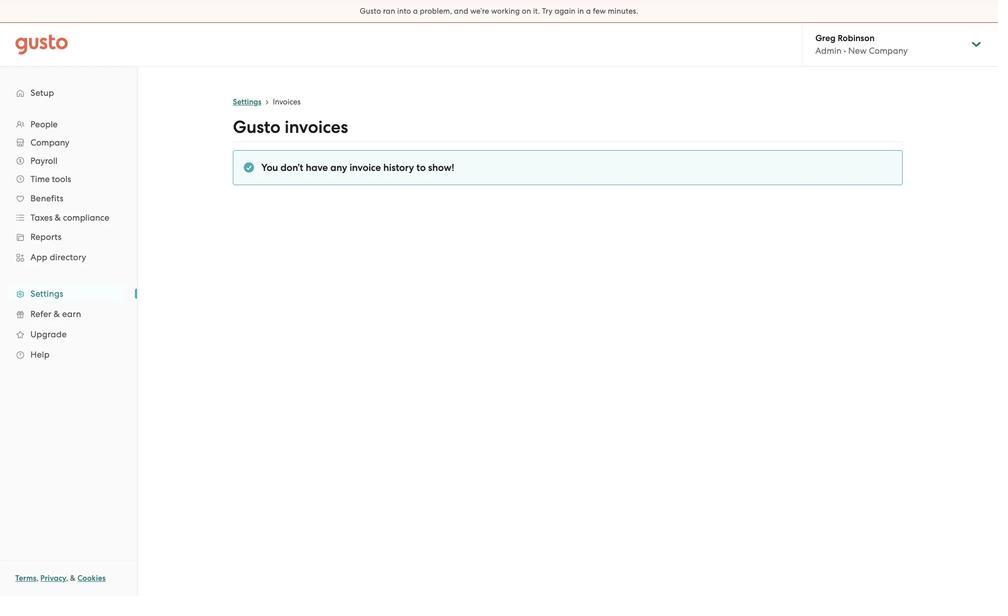 Task type: locate. For each thing, give the bounding box(es) containing it.
0 horizontal spatial settings
[[30, 289, 63, 299]]

and
[[454, 7, 469, 16]]

upgrade link
[[10, 325, 127, 344]]

1 horizontal spatial gusto
[[360, 7, 381, 16]]

again
[[555, 7, 576, 16]]

& right taxes
[[55, 213, 61, 223]]

refer & earn link
[[10, 305, 127, 323]]

earn
[[62, 309, 81, 319]]

, left the "cookies" button
[[66, 574, 68, 583]]

•
[[844, 46, 846, 56]]

1 vertical spatial gusto
[[233, 117, 281, 138]]

terms , privacy , & cookies
[[15, 574, 106, 583]]

new
[[849, 46, 867, 56]]

time
[[30, 174, 50, 184]]

1 vertical spatial settings
[[30, 289, 63, 299]]

company down people
[[30, 138, 69, 148]]

1 horizontal spatial settings link
[[233, 97, 261, 107]]

2 , from the left
[[66, 574, 68, 583]]

settings up refer
[[30, 289, 63, 299]]

a right in
[[586, 7, 591, 16]]

a
[[413, 7, 418, 16], [586, 7, 591, 16]]

0 vertical spatial settings link
[[233, 97, 261, 107]]

show!
[[428, 162, 454, 174]]

invoices
[[285, 117, 348, 138]]

privacy link
[[40, 574, 66, 583]]

1 horizontal spatial company
[[869, 46, 908, 56]]

compliance
[[63, 213, 109, 223]]

1 horizontal spatial ,
[[66, 574, 68, 583]]

& for earn
[[54, 309, 60, 319]]

tools
[[52, 174, 71, 184]]

1 vertical spatial company
[[30, 138, 69, 148]]

0 vertical spatial gusto
[[360, 7, 381, 16]]

settings left invoices
[[233, 97, 261, 107]]

on
[[522, 7, 531, 16]]

& inside dropdown button
[[55, 213, 61, 223]]

0 horizontal spatial ,
[[36, 574, 38, 583]]

into
[[397, 7, 411, 16]]

benefits
[[30, 193, 63, 204]]

1 horizontal spatial a
[[586, 7, 591, 16]]

settings link
[[233, 97, 261, 107], [10, 285, 127, 303]]

1 a from the left
[[413, 7, 418, 16]]

0 vertical spatial company
[[869, 46, 908, 56]]

any
[[330, 162, 347, 174]]

& left 'earn'
[[54, 309, 60, 319]]

0 vertical spatial settings
[[233, 97, 261, 107]]

to
[[417, 162, 426, 174]]

a right into
[[413, 7, 418, 16]]

settings link up refer & earn link at the left
[[10, 285, 127, 303]]

1 horizontal spatial settings
[[233, 97, 261, 107]]

2 vertical spatial &
[[70, 574, 76, 583]]

gusto for gusto ran into a problem, and we're working on it. try again in a few minutes.
[[360, 7, 381, 16]]

0 vertical spatial &
[[55, 213, 61, 223]]

list
[[0, 115, 137, 365]]

don't
[[281, 162, 303, 174]]

,
[[36, 574, 38, 583], [66, 574, 68, 583]]

, left privacy
[[36, 574, 38, 583]]

settings
[[233, 97, 261, 107], [30, 289, 63, 299]]

1 vertical spatial &
[[54, 309, 60, 319]]

0 horizontal spatial gusto
[[233, 117, 281, 138]]

invoice
[[350, 162, 381, 174]]

cookies
[[78, 574, 106, 583]]

few
[[593, 7, 606, 16]]

1 , from the left
[[36, 574, 38, 583]]

& left the "cookies" button
[[70, 574, 76, 583]]

gusto
[[360, 7, 381, 16], [233, 117, 281, 138]]

gusto down invoices
[[233, 117, 281, 138]]

problem,
[[420, 7, 452, 16]]

settings link left invoices
[[233, 97, 261, 107]]

taxes & compliance button
[[10, 209, 127, 227]]

company right "new"
[[869, 46, 908, 56]]

company
[[869, 46, 908, 56], [30, 138, 69, 148]]

gusto left ran
[[360, 7, 381, 16]]

&
[[55, 213, 61, 223], [54, 309, 60, 319], [70, 574, 76, 583]]

0 horizontal spatial a
[[413, 7, 418, 16]]

0 horizontal spatial settings link
[[10, 285, 127, 303]]

help link
[[10, 346, 127, 364]]

settings inside gusto navigation element
[[30, 289, 63, 299]]

0 horizontal spatial company
[[30, 138, 69, 148]]



Task type: describe. For each thing, give the bounding box(es) containing it.
gusto for gusto invoices
[[233, 117, 281, 138]]

& for compliance
[[55, 213, 61, 223]]

company button
[[10, 134, 127, 152]]

greg
[[816, 33, 836, 44]]

company inside 'dropdown button'
[[30, 138, 69, 148]]

try
[[542, 7, 553, 16]]

refer & earn
[[30, 309, 81, 319]]

payroll button
[[10, 152, 127, 170]]

refer
[[30, 309, 51, 319]]

you
[[261, 162, 278, 174]]

app directory link
[[10, 248, 127, 266]]

upgrade
[[30, 329, 67, 340]]

minutes.
[[608, 7, 639, 16]]

reports link
[[10, 228, 127, 246]]

people button
[[10, 115, 127, 134]]

payroll
[[30, 156, 57, 166]]

we're
[[470, 7, 489, 16]]

setup
[[30, 88, 54, 98]]

company inside greg robinson admin • new company
[[869, 46, 908, 56]]

list containing people
[[0, 115, 137, 365]]

time tools button
[[10, 170, 127, 188]]

people
[[30, 119, 58, 129]]

terms link
[[15, 574, 36, 583]]

taxes
[[30, 213, 53, 223]]

2 a from the left
[[586, 7, 591, 16]]

history
[[383, 162, 414, 174]]

have
[[306, 162, 328, 174]]

benefits link
[[10, 189, 127, 208]]

1 vertical spatial settings link
[[10, 285, 127, 303]]

time tools
[[30, 174, 71, 184]]

gusto navigation element
[[0, 66, 137, 381]]

app directory
[[30, 252, 86, 262]]

app
[[30, 252, 47, 262]]

invoices
[[273, 97, 301, 107]]

robinson
[[838, 33, 875, 44]]

help
[[30, 350, 50, 360]]

in
[[578, 7, 584, 16]]

greg robinson admin • new company
[[816, 33, 908, 56]]

directory
[[50, 252, 86, 262]]

reports
[[30, 232, 62, 242]]

cookies button
[[78, 573, 106, 585]]

taxes & compliance
[[30, 213, 109, 223]]

you don't have any invoice history to show!
[[261, 162, 454, 174]]

ran
[[383, 7, 395, 16]]

setup link
[[10, 84, 127, 102]]

admin
[[816, 46, 842, 56]]

privacy
[[40, 574, 66, 583]]

working
[[491, 7, 520, 16]]

gusto ran into a problem, and we're working on it. try again in a few minutes.
[[360, 7, 639, 16]]

it.
[[533, 7, 540, 16]]

home image
[[15, 34, 68, 55]]

terms
[[15, 574, 36, 583]]

gusto invoices
[[233, 117, 348, 138]]



Task type: vqa. For each thing, say whether or not it's contained in the screenshot.
THE 'ROBINSON'
yes



